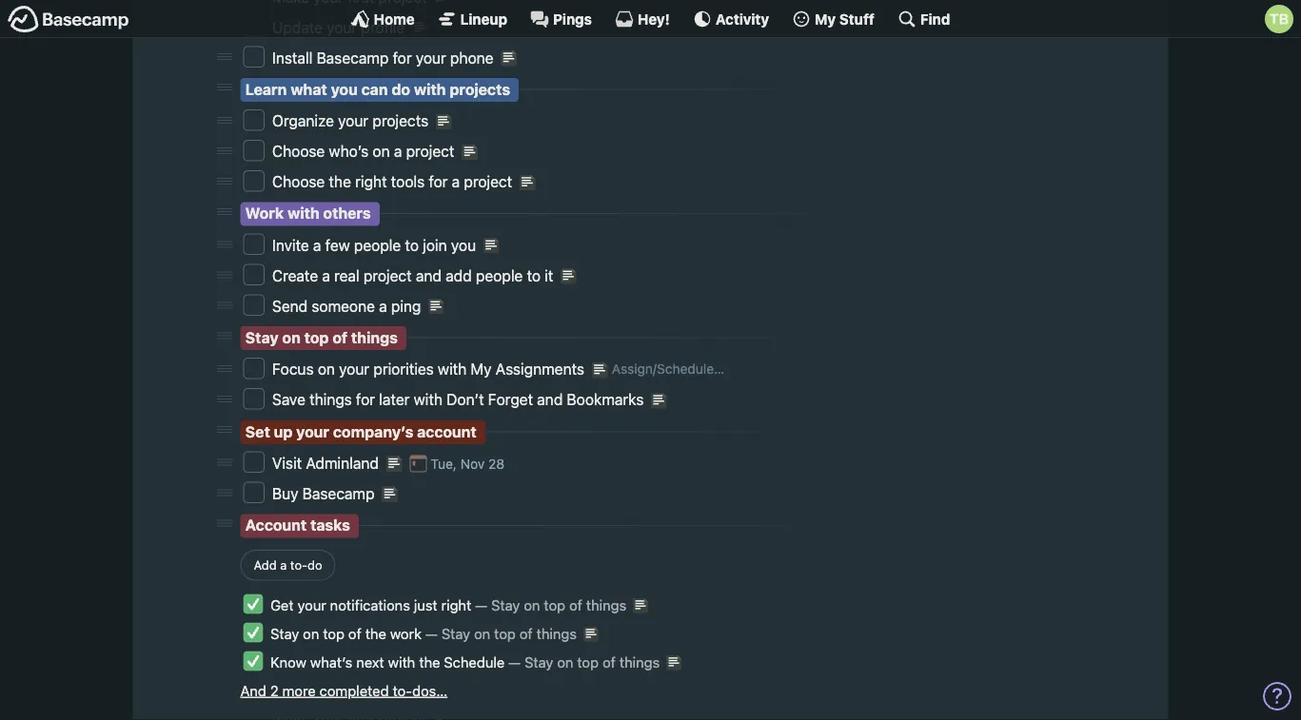 Task type: locate. For each thing, give the bounding box(es) containing it.
my left stuff
[[815, 10, 836, 27]]

send someone a ping
[[272, 297, 425, 315]]

0 horizontal spatial —
[[426, 626, 438, 642]]

2 vertical spatial the
[[419, 654, 440, 671]]

choose the right tools for a project
[[272, 173, 517, 191]]

to- right completed
[[393, 683, 412, 699]]

2 vertical spatial for
[[356, 391, 375, 409]]

1 vertical spatial do
[[308, 559, 322, 573]]

basecamp
[[317, 48, 389, 67], [303, 485, 375, 503]]

0 vertical spatial do
[[392, 80, 410, 98]]

0 horizontal spatial my
[[471, 360, 492, 379]]

1 vertical spatial projects
[[373, 112, 429, 130]]

on up know what's next with the schedule — stay on top of things
[[524, 597, 540, 614]]

0 vertical spatial projects
[[450, 80, 510, 98]]

forget
[[488, 391, 533, 409]]

right
[[355, 173, 387, 191], [441, 597, 472, 614]]

stay down send
[[245, 329, 279, 347]]

0 vertical spatial choose
[[272, 142, 325, 160]]

1 horizontal spatial for
[[393, 48, 412, 67]]

choose
[[272, 142, 325, 160], [272, 173, 325, 191]]

1 horizontal spatial —
[[475, 597, 488, 614]]

install
[[272, 48, 313, 67]]

to- inside button
[[290, 559, 308, 573]]

choose the right tools for a project link
[[272, 173, 517, 191]]

a
[[394, 142, 402, 160], [452, 173, 460, 191], [313, 236, 321, 254], [322, 267, 330, 285], [379, 297, 387, 315], [280, 559, 287, 573]]

2 choose from the top
[[272, 173, 325, 191]]

0 vertical spatial and
[[416, 267, 442, 285]]

lineup link
[[438, 10, 508, 29]]

the
[[329, 173, 351, 191], [365, 626, 387, 642], [419, 654, 440, 671]]

0 horizontal spatial do
[[308, 559, 322, 573]]

a left ping
[[379, 297, 387, 315]]

tue, nov 28 link
[[409, 456, 505, 472]]

1 vertical spatial the
[[365, 626, 387, 642]]

for
[[393, 48, 412, 67], [429, 173, 448, 191], [356, 391, 375, 409]]

on right the who's
[[373, 142, 390, 160]]

completed
[[320, 683, 389, 699]]

add
[[446, 267, 472, 285]]

1 horizontal spatial to-
[[393, 683, 412, 699]]

update your profile
[[272, 18, 409, 36]]

do
[[392, 80, 410, 98], [308, 559, 322, 573]]

0 vertical spatial right
[[355, 173, 387, 191]]

my up don't
[[471, 360, 492, 379]]

project
[[406, 142, 455, 160], [464, 173, 513, 191], [364, 267, 412, 285]]

basecamp for install
[[317, 48, 389, 67]]

my
[[815, 10, 836, 27], [471, 360, 492, 379]]

basecamp down "update your profile"
[[317, 48, 389, 67]]

—
[[475, 597, 488, 614], [426, 626, 438, 642], [509, 654, 521, 671]]

1 horizontal spatial the
[[365, 626, 387, 642]]

account tasks link
[[245, 516, 350, 534]]

a right add
[[280, 559, 287, 573]]

choose for choose the right tools for a project
[[272, 173, 325, 191]]

0 vertical spatial to
[[405, 236, 419, 254]]

main element
[[0, 0, 1302, 38]]

people right add
[[476, 267, 523, 285]]

hey!
[[638, 10, 670, 27]]

and
[[416, 267, 442, 285], [537, 391, 563, 409]]

projects
[[450, 80, 510, 98], [373, 112, 429, 130]]

0 horizontal spatial to
[[405, 236, 419, 254]]

1 vertical spatial basecamp
[[303, 485, 375, 503]]

add a to-do
[[254, 559, 322, 573]]

for down profile
[[393, 48, 412, 67]]

1 horizontal spatial to
[[527, 267, 541, 285]]

1 vertical spatial and
[[537, 391, 563, 409]]

project up tools
[[406, 142, 455, 160]]

and down assignments
[[537, 391, 563, 409]]

1 vertical spatial my
[[471, 360, 492, 379]]

project down invite a few people to join you
[[364, 267, 412, 285]]

of
[[333, 329, 348, 347], [569, 597, 583, 614], [348, 626, 362, 642], [520, 626, 533, 642], [603, 654, 616, 671]]

send
[[272, 297, 308, 315]]

you right join
[[451, 236, 476, 254]]

install basecamp for your phone link
[[272, 48, 498, 67]]

1 vertical spatial people
[[476, 267, 523, 285]]

do down tasks
[[308, 559, 322, 573]]

do right can at the left top of the page
[[392, 80, 410, 98]]

adminland
[[306, 454, 379, 472]]

set up your company's account link
[[245, 423, 477, 441]]

and left add
[[416, 267, 442, 285]]

0 horizontal spatial projects
[[373, 112, 429, 130]]

to left the it
[[527, 267, 541, 285]]

0 horizontal spatial and
[[416, 267, 442, 285]]

0 horizontal spatial for
[[356, 391, 375, 409]]

0 vertical spatial to-
[[290, 559, 308, 573]]

update your profile link
[[272, 18, 409, 36]]

1 horizontal spatial my
[[815, 10, 836, 27]]

— right 'schedule'
[[509, 654, 521, 671]]

basecamp down adminland
[[303, 485, 375, 503]]

learn
[[245, 80, 287, 98]]

choose up work with others
[[272, 173, 325, 191]]

stay down the get
[[270, 626, 299, 642]]

— right just
[[475, 597, 488, 614]]

2 horizontal spatial —
[[509, 654, 521, 671]]

your down stay on top of things
[[339, 360, 370, 379]]

join
[[423, 236, 447, 254]]

lineup
[[461, 10, 508, 27]]

0 vertical spatial you
[[331, 80, 358, 98]]

1 horizontal spatial do
[[392, 80, 410, 98]]

projects down phone
[[450, 80, 510, 98]]

0 vertical spatial the
[[329, 173, 351, 191]]

on
[[373, 142, 390, 160], [282, 329, 301, 347], [318, 360, 335, 379], [524, 597, 540, 614], [303, 626, 319, 642], [474, 626, 491, 642], [557, 654, 574, 671]]

the up dos…
[[419, 654, 440, 671]]

work with others link
[[245, 204, 371, 223]]

nov
[[461, 456, 485, 472]]

basecamp for buy
[[303, 485, 375, 503]]

stay on top of things
[[245, 329, 398, 347]]

stay on top of things link
[[245, 329, 398, 347]]

for right tools
[[429, 173, 448, 191]]

people right few at the left
[[354, 236, 401, 254]]

0 vertical spatial my
[[815, 10, 836, 27]]

choose down the organize
[[272, 142, 325, 160]]

1 horizontal spatial you
[[451, 236, 476, 254]]

hey! button
[[615, 10, 670, 29]]

stay down get your notifications just right — stay on top of things on the left of page
[[442, 626, 470, 642]]

1 choose from the top
[[272, 142, 325, 160]]

assign/schedule…
[[612, 362, 725, 377]]

your left profile
[[327, 18, 357, 36]]

pings
[[553, 10, 592, 27]]

0 vertical spatial for
[[393, 48, 412, 67]]

1 vertical spatial you
[[451, 236, 476, 254]]

install basecamp for your phone
[[272, 48, 498, 67]]

know what's next with the schedule — stay on top of things
[[270, 654, 660, 671]]

0 horizontal spatial to-
[[290, 559, 308, 573]]

you
[[331, 80, 358, 98], [451, 236, 476, 254]]

tools
[[391, 173, 425, 191]]

right down choose who's on a project
[[355, 173, 387, 191]]

1 horizontal spatial right
[[441, 597, 472, 614]]

top
[[304, 329, 329, 347], [544, 597, 566, 614], [323, 626, 345, 642], [494, 626, 516, 642], [577, 654, 599, 671]]

a left few at the left
[[313, 236, 321, 254]]

1 vertical spatial project
[[464, 173, 513, 191]]

to
[[405, 236, 419, 254], [527, 267, 541, 285]]

with down work
[[388, 654, 415, 671]]

send someone a ping link
[[272, 297, 425, 315]]

visit
[[272, 454, 302, 472]]

work
[[245, 204, 284, 223]]

to- right add
[[290, 559, 308, 573]]

set
[[245, 423, 270, 441]]

1 vertical spatial choose
[[272, 173, 325, 191]]

a up choose the right tools for a project link
[[394, 142, 402, 160]]

1 vertical spatial —
[[426, 626, 438, 642]]

2 vertical spatial —
[[509, 654, 521, 671]]

0 horizontal spatial people
[[354, 236, 401, 254]]

for left later
[[356, 391, 375, 409]]

the down the who's
[[329, 173, 351, 191]]

invite a few people to join you
[[272, 236, 480, 254]]

someone
[[312, 297, 375, 315]]

— right work
[[426, 626, 438, 642]]

don't
[[447, 391, 484, 409]]

phone
[[450, 48, 494, 67]]

account
[[245, 516, 307, 534]]

0 vertical spatial basecamp
[[317, 48, 389, 67]]

0 horizontal spatial the
[[329, 173, 351, 191]]

for for your
[[393, 48, 412, 67]]

on up focus
[[282, 329, 301, 347]]

priorities
[[374, 360, 434, 379]]

right right just
[[441, 597, 472, 614]]

choose who's on a project
[[272, 142, 459, 160]]

bookmarks
[[567, 391, 644, 409]]

you left can at the left top of the page
[[331, 80, 358, 98]]

buy basecamp
[[272, 485, 379, 503]]

project right tools
[[464, 173, 513, 191]]

projects down learn what you can do with projects link
[[373, 112, 429, 130]]

1 vertical spatial for
[[429, 173, 448, 191]]

with up invite at the left top of the page
[[288, 204, 320, 223]]

2 horizontal spatial the
[[419, 654, 440, 671]]

activity link
[[693, 10, 769, 29]]

and 2 more completed to-dos…
[[240, 683, 448, 699]]

with up save things for later with don't forget and bookmarks link
[[438, 360, 467, 379]]

focus on your priorities with my assignments
[[272, 360, 589, 379]]

the up next
[[365, 626, 387, 642]]

a left real at the top left
[[322, 267, 330, 285]]

to left join
[[405, 236, 419, 254]]

what's
[[310, 654, 353, 671]]

stay
[[245, 329, 279, 347], [491, 597, 520, 614], [270, 626, 299, 642], [442, 626, 470, 642], [525, 654, 553, 671]]



Task type: vqa. For each thing, say whether or not it's contained in the screenshot.
the rightmost you
yes



Task type: describe. For each thing, give the bounding box(es) containing it.
organize your projects
[[272, 112, 433, 130]]

— for work
[[426, 626, 438, 642]]

learn what you can do with projects link
[[245, 80, 510, 98]]

1 vertical spatial to-
[[393, 683, 412, 699]]

save things for later with don't forget and bookmarks
[[272, 391, 648, 409]]

profile
[[361, 18, 405, 36]]

home link
[[351, 10, 415, 29]]

a inside button
[[280, 559, 287, 573]]

get your notifications just right — stay on top of things
[[270, 597, 627, 614]]

— for schedule
[[509, 654, 521, 671]]

1 horizontal spatial people
[[476, 267, 523, 285]]

0 vertical spatial —
[[475, 597, 488, 614]]

buy basecamp link
[[272, 485, 379, 503]]

buy
[[272, 485, 299, 503]]

2
[[270, 683, 279, 699]]

save
[[272, 391, 306, 409]]

tue, nov 28
[[431, 456, 505, 472]]

organize your projects link
[[272, 112, 433, 130]]

my inside popup button
[[815, 10, 836, 27]]

add a to-do button
[[240, 550, 336, 581]]

up
[[274, 423, 293, 441]]

account tasks
[[245, 516, 350, 534]]

choose who's on a project link
[[272, 142, 459, 160]]

tasks
[[310, 516, 350, 534]]

2 horizontal spatial for
[[429, 173, 448, 191]]

on up what's
[[303, 626, 319, 642]]

on down stay on top of things link
[[318, 360, 335, 379]]

with down install basecamp for your phone
[[414, 80, 446, 98]]

stay up 'schedule'
[[491, 597, 520, 614]]

home
[[374, 10, 415, 27]]

focus on your priorities with my assignments link
[[272, 360, 589, 379]]

stuff
[[840, 10, 875, 27]]

create a real project and add people to it
[[272, 267, 558, 285]]

next
[[356, 654, 384, 671]]

find button
[[898, 10, 951, 29]]

tue,
[[431, 456, 457, 472]]

1 horizontal spatial and
[[537, 391, 563, 409]]

tim burton image
[[1266, 5, 1294, 33]]

pings button
[[530, 10, 592, 29]]

on up 'schedule'
[[474, 626, 491, 642]]

28
[[489, 456, 505, 472]]

more
[[282, 683, 316, 699]]

learn what you can do with projects
[[245, 80, 510, 98]]

company's
[[333, 423, 414, 441]]

it
[[545, 267, 554, 285]]

account
[[417, 423, 477, 441]]

on right 'schedule'
[[557, 654, 574, 671]]

work
[[390, 626, 422, 642]]

later
[[379, 391, 410, 409]]

who's
[[329, 142, 369, 160]]

your left phone
[[416, 48, 446, 67]]

and 2 more completed to-dos… link
[[240, 683, 448, 699]]

switch accounts image
[[8, 5, 130, 34]]

invite a few people to join you link
[[272, 236, 480, 254]]

1 vertical spatial to
[[527, 267, 541, 285]]

do inside "add a to-do" button
[[308, 559, 322, 573]]

save things for later with don't forget and bookmarks link
[[272, 391, 648, 409]]

visit adminland
[[272, 454, 383, 472]]

dos…
[[412, 683, 448, 699]]

0 vertical spatial project
[[406, 142, 455, 160]]

activity
[[716, 10, 769, 27]]

the for top
[[365, 626, 387, 642]]

create a real project and add people to it link
[[272, 267, 558, 285]]

find
[[921, 10, 951, 27]]

get
[[270, 597, 294, 614]]

2 vertical spatial project
[[364, 267, 412, 285]]

just
[[414, 597, 438, 614]]

0 horizontal spatial you
[[331, 80, 358, 98]]

0 horizontal spatial right
[[355, 173, 387, 191]]

what
[[291, 80, 327, 98]]

choose for choose who's on a project
[[272, 142, 325, 160]]

organize
[[272, 112, 334, 130]]

know
[[270, 654, 307, 671]]

assign/schedule… link
[[612, 360, 725, 380]]

the for next
[[419, 654, 440, 671]]

notifications
[[330, 597, 410, 614]]

0 vertical spatial people
[[354, 236, 401, 254]]

with down focus on your priorities with my assignments
[[414, 391, 443, 409]]

others
[[323, 204, 371, 223]]

and
[[240, 683, 267, 699]]

focus
[[272, 360, 314, 379]]

can
[[361, 80, 388, 98]]

1 vertical spatial right
[[441, 597, 472, 614]]

create
[[272, 267, 318, 285]]

work with others
[[245, 204, 371, 223]]

1 horizontal spatial projects
[[450, 80, 510, 98]]

add
[[254, 559, 277, 573]]

invite
[[272, 236, 309, 254]]

your right the get
[[298, 597, 326, 614]]

few
[[325, 236, 350, 254]]

a right tools
[[452, 173, 460, 191]]

my stuff
[[815, 10, 875, 27]]

for for later
[[356, 391, 375, 409]]

your up the who's
[[338, 112, 369, 130]]

visit adminland link
[[272, 454, 383, 472]]

stay right 'schedule'
[[525, 654, 553, 671]]

update
[[272, 18, 323, 36]]

schedule
[[444, 654, 505, 671]]

your right up
[[296, 423, 330, 441]]

ping
[[391, 297, 421, 315]]

set up your company's account
[[245, 423, 477, 441]]



